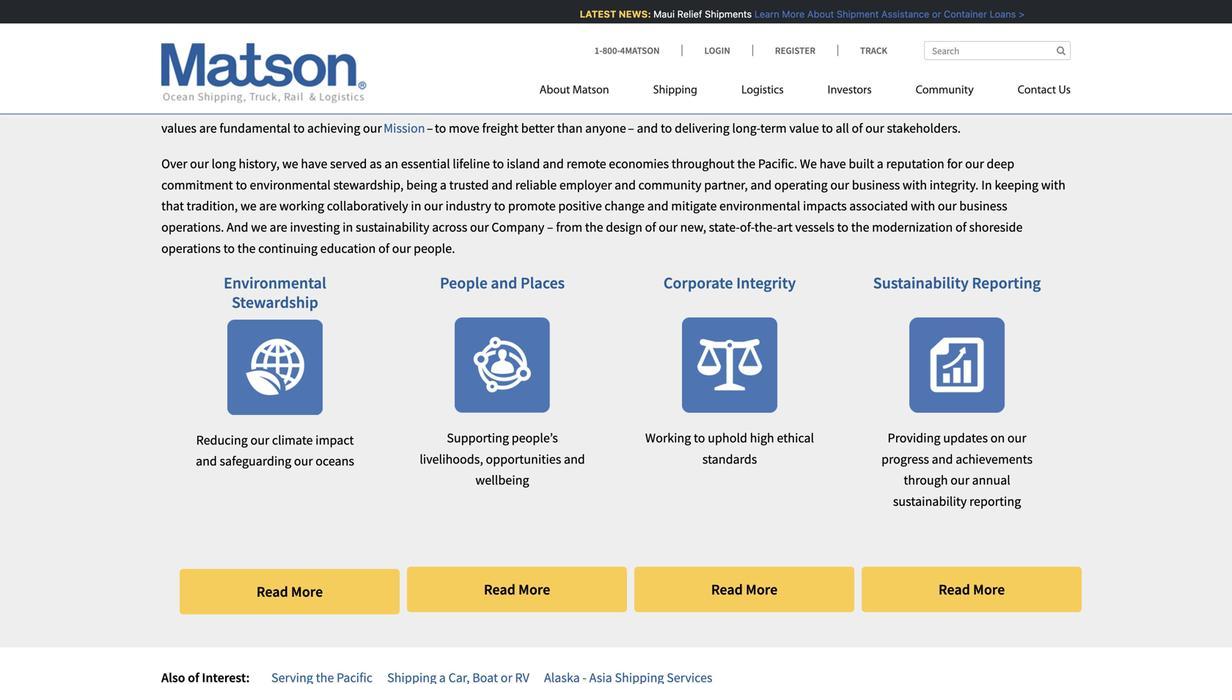 Task type: describe. For each thing, give the bounding box(es) containing it.
modernization
[[872, 219, 953, 236]]

associated
[[850, 198, 909, 214]]

sustainability inside providing updates on our progress and achievements through our annual sustainability reporting
[[894, 493, 967, 510]]

and down pacific.
[[751, 177, 772, 193]]

read more link for reporting
[[862, 567, 1082, 613]]

supporting people's livelihoods, opportunities and wellbeing
[[420, 430, 585, 489]]

being inside the over our long history, we have served as an essential lifeline to island and remote economies throughout the pacific. we have built a reputation for our deep commitment to environmental stewardship, being a trusted and reliable employer and community partner, and operating our business with integrity. in keeping with that tradition, we are working collaboratively in our industry to promote positive change and mitigate environmental impacts associated with our business operations. and we are investing in sustainability across our company – from the design of our new, state-of-the-art vessels to the modernization of shoreside operations to the continuing education of our people.
[[407, 177, 438, 193]]

these
[[1031, 99, 1064, 115]]

the-
[[755, 219, 777, 236]]

environmental
[[224, 273, 327, 293]]

latest news: maui relief shipments learn more about shipment assistance or container loans >
[[576, 8, 1021, 19]]

our up safeguarding
[[251, 432, 270, 449]]

fundamental
[[220, 120, 291, 136]]

investing
[[290, 219, 340, 236]]

top menu navigation
[[540, 77, 1071, 108]]

to up term
[[774, 99, 785, 115]]

login link
[[682, 44, 753, 57]]

work.
[[997, 99, 1028, 115]]

our up across
[[424, 198, 443, 214]]

livelihoods,
[[420, 451, 483, 468]]

1-800-4matson link
[[595, 44, 682, 57]]

1 horizontal spatial business
[[960, 198, 1008, 214]]

oceans
[[316, 453, 354, 470]]

reliable
[[516, 177, 557, 193]]

read for and
[[484, 581, 516, 599]]

0 vertical spatial business
[[852, 177, 901, 193]]

keeping
[[995, 177, 1039, 193]]

deep
[[987, 156, 1015, 172]]

ethical
[[777, 430, 815, 447]]

relief
[[674, 8, 699, 19]]

report icon image
[[910, 318, 1005, 413]]

the inside matson's core values include being an industry leader in environmental stewardship and contributing positively to the communities in which we live and work. these values are fundamental to achieving our
[[788, 99, 806, 115]]

live
[[951, 99, 970, 115]]

corporate integrity
[[664, 273, 796, 293]]

shipments
[[701, 8, 748, 19]]

Search search field
[[925, 41, 1071, 60]]

places
[[521, 273, 565, 293]]

to down and
[[223, 240, 235, 257]]

read for integrity
[[712, 581, 743, 599]]

opportunities
[[486, 451, 562, 468]]

to down include
[[293, 120, 305, 136]]

we inside matson's core values include being an industry leader in environmental stewardship and contributing positively to the communities in which we live and work. these values are fundamental to achieving our
[[933, 99, 949, 115]]

shipping
[[654, 85, 698, 96]]

– to
[[427, 120, 446, 136]]

0 horizontal spatial environmental
[[250, 177, 331, 193]]

an inside the over our long history, we have served as an essential lifeline to island and remote economies throughout the pacific. we have built a reputation for our deep commitment to environmental stewardship, being a trusted and reliable employer and community partner, and operating our business with integrity. in keeping with that tradition, we are working collaboratively in our industry to promote positive change and mitigate environmental impacts associated with our business operations. and we are investing in sustainability across our company – from the design of our new, state-of-the-art vessels to the modernization of shoreside operations to the continuing education of our people.
[[385, 156, 399, 172]]

being inside matson's core values include being an industry leader in environmental stewardship and contributing positively to the communities in which we live and work. these values are fundamental to achieving our
[[320, 99, 351, 115]]

across
[[432, 219, 468, 236]]

we
[[800, 156, 817, 172]]

working
[[646, 430, 692, 447]]

a matson ship full of containers sails in the alaska service. image
[[0, 0, 1233, 14]]

read for stewardship
[[257, 583, 288, 601]]

more for corporate integrity
[[746, 581, 778, 599]]

promote
[[508, 198, 556, 214]]

stewardship
[[232, 292, 319, 313]]

mission link
[[384, 120, 425, 136]]

more for people and places
[[519, 581, 551, 599]]

built
[[849, 156, 875, 172]]

us
[[1059, 85, 1071, 96]]

are inside matson's core values include being an industry leader in environmental stewardship and contributing positively to the communities in which we live and work. these values are fundamental to achieving our
[[199, 120, 217, 136]]

environmental stewardship
[[224, 273, 327, 313]]

and up economies
[[637, 120, 658, 136]]

in left which in the top of the page
[[884, 99, 894, 115]]

art
[[777, 219, 793, 236]]

reporting
[[970, 493, 1022, 510]]

our right on
[[1008, 430, 1027, 447]]

through
[[904, 472, 949, 489]]

working to uphold high ethical standards
[[646, 430, 815, 468]]

employer
[[560, 177, 612, 193]]

the up partner,
[[738, 156, 756, 172]]

anyone –
[[586, 120, 635, 136]]

and down island
[[492, 177, 513, 193]]

login
[[705, 44, 731, 57]]

impact
[[316, 432, 354, 449]]

the down associated
[[852, 219, 870, 236]]

more for environmental stewardship
[[291, 583, 323, 601]]

blue matson logo with ocean, shipping, truck, rail and logistics written beneath it. image
[[161, 43, 367, 103]]

providing updates on our progress and achievements through our annual sustainability reporting
[[882, 430, 1033, 510]]

0 horizontal spatial values
[[161, 120, 197, 136]]

trusted
[[449, 177, 489, 193]]

to up company
[[494, 198, 506, 214]]

our left new,
[[659, 219, 678, 236]]

people's
[[512, 430, 558, 447]]

about inside top menu navigation
[[540, 85, 570, 96]]

remote
[[567, 156, 607, 172]]

and up change
[[615, 177, 636, 193]]

2 have from the left
[[820, 156, 847, 172]]

our down integrity.
[[938, 198, 957, 214]]

reputation
[[887, 156, 945, 172]]

pacific.
[[759, 156, 798, 172]]

in up move
[[456, 99, 467, 115]]

to down "impacts"
[[838, 219, 849, 236]]

to left island
[[493, 156, 504, 172]]

providing
[[888, 430, 941, 447]]

operating
[[775, 177, 828, 193]]

stewardship
[[553, 99, 620, 115]]

standards
[[703, 451, 757, 468]]

integrity.
[[930, 177, 979, 193]]

community link
[[894, 77, 996, 108]]

history,
[[239, 156, 280, 172]]

commitment
[[161, 177, 233, 193]]

and inside providing updates on our progress and achievements through our annual sustainability reporting
[[932, 451, 954, 468]]

learn more about shipment assistance or container loans > link
[[751, 8, 1021, 19]]

search image
[[1057, 46, 1066, 55]]

reporting
[[972, 273, 1042, 293]]

communities
[[809, 99, 881, 115]]

people.
[[414, 240, 455, 257]]

of right education on the left of the page
[[379, 240, 390, 257]]

sustainability inside the over our long history, we have served as an essential lifeline to island and remote economies throughout the pacific. we have built a reputation for our deep commitment to environmental stewardship, being a trusted and reliable employer and community partner, and operating our business with integrity. in keeping with that tradition, we are working collaboratively in our industry to promote positive change and mitigate environmental impacts associated with our business operations. and we are investing in sustainability across our company – from the design of our new, state-of-the-art vessels to the modernization of shoreside operations to the continuing education of our people.
[[356, 219, 430, 236]]

sustainability for sustainability reporting
[[874, 273, 969, 293]]

we right history,
[[282, 156, 298, 172]]

container
[[940, 8, 984, 19]]

assistance
[[878, 8, 926, 19]]

our right all
[[866, 120, 885, 136]]

investors link
[[806, 77, 894, 108]]

our right across
[[470, 219, 489, 236]]

to left all
[[822, 120, 834, 136]]

1 vertical spatial are
[[259, 198, 277, 214]]

vessels
[[796, 219, 835, 236]]

read for reporting
[[939, 581, 971, 599]]

integrity
[[737, 273, 796, 293]]

of right all
[[852, 120, 863, 136]]

partner,
[[705, 177, 748, 193]]

matson's
[[161, 99, 210, 115]]

new,
[[681, 219, 707, 236]]

loans
[[986, 8, 1013, 19]]

impacts
[[803, 198, 847, 214]]

industry inside the over our long history, we have served as an essential lifeline to island and remote economies throughout the pacific. we have built a reputation for our deep commitment to environmental stewardship, being a trusted and reliable employer and community partner, and operating our business with integrity. in keeping with that tradition, we are working collaboratively in our industry to promote positive change and mitigate environmental impacts associated with our business operations. and we are investing in sustainability across our company – from the design of our new, state-of-the-art vessels to the modernization of shoreside operations to the continuing education of our people.
[[446, 198, 492, 214]]

our left annual
[[951, 472, 970, 489]]

supporting
[[447, 430, 509, 447]]

read more for and
[[484, 581, 551, 599]]

of right design
[[645, 219, 656, 236]]

island
[[507, 156, 540, 172]]

2 vertical spatial environmental
[[720, 198, 801, 214]]

and left places
[[491, 273, 518, 293]]

reducing our climate impact and safeguarding our oceans
[[196, 432, 354, 470]]

uphold
[[708, 430, 748, 447]]

with down the reputation
[[903, 177, 928, 193]]

move
[[449, 120, 480, 136]]

–
[[547, 219, 554, 236]]



Task type: locate. For each thing, give the bounding box(es) containing it.
that
[[161, 198, 184, 214]]

updates
[[944, 430, 988, 447]]

0 horizontal spatial industry
[[370, 99, 416, 115]]

served
[[330, 156, 367, 172]]

0 vertical spatial an
[[354, 99, 368, 115]]

sustainability down through
[[894, 493, 967, 510]]

0 horizontal spatial being
[[320, 99, 351, 115]]

state-
[[709, 219, 740, 236]]

and right live in the top right of the page
[[973, 99, 994, 115]]

business down the in
[[960, 198, 1008, 214]]

an
[[354, 99, 368, 115], [385, 156, 399, 172]]

values up the fundamental
[[239, 99, 274, 115]]

1 vertical spatial about
[[540, 85, 570, 96]]

than
[[557, 120, 583, 136]]

community
[[916, 85, 974, 96]]

2 vertical spatial are
[[270, 219, 287, 236]]

read more link
[[407, 567, 627, 613], [635, 567, 855, 613], [862, 567, 1082, 613], [180, 569, 400, 615]]

0 horizontal spatial business
[[852, 177, 901, 193]]

and up anyone –
[[623, 99, 644, 115]]

1 vertical spatial sustainability
[[894, 493, 967, 510]]

with
[[903, 177, 928, 193], [1042, 177, 1066, 193], [911, 198, 936, 214]]

mission
[[384, 120, 425, 136]]

long
[[212, 156, 236, 172]]

industry down trusted
[[446, 198, 492, 214]]

which
[[897, 99, 930, 115]]

sustainability
[[161, 46, 354, 90], [874, 273, 969, 293]]

investors
[[828, 85, 872, 96]]

business up associated
[[852, 177, 901, 193]]

of left shoreside
[[956, 219, 967, 236]]

register link
[[753, 44, 838, 57]]

business
[[852, 177, 901, 193], [960, 198, 1008, 214]]

lifeline
[[453, 156, 490, 172]]

0 vertical spatial industry
[[370, 99, 416, 115]]

None search field
[[925, 41, 1071, 60]]

industry inside matson's core values include being an industry leader in environmental stewardship and contributing positively to the communities in which we live and work. these values are fundamental to achieving our
[[370, 99, 416, 115]]

0 vertical spatial are
[[199, 120, 217, 136]]

1 vertical spatial a
[[440, 177, 447, 193]]

1 horizontal spatial being
[[407, 177, 438, 193]]

0 vertical spatial a
[[877, 156, 884, 172]]

our up "impacts"
[[831, 177, 850, 193]]

mitigate
[[672, 198, 717, 214]]

read more link for integrity
[[635, 567, 855, 613]]

people and places
[[440, 273, 565, 293]]

0 vertical spatial values
[[239, 99, 274, 115]]

and down community
[[648, 198, 669, 214]]

read more for integrity
[[712, 581, 778, 599]]

we up and
[[241, 198, 257, 214]]

1 vertical spatial being
[[407, 177, 438, 193]]

collaboratively
[[327, 198, 408, 214]]

over
[[161, 156, 187, 172]]

environmental
[[470, 99, 550, 115], [250, 177, 331, 193], [720, 198, 801, 214]]

sustainability down collaboratively
[[356, 219, 430, 236]]

0 horizontal spatial a
[[440, 177, 447, 193]]

the
[[788, 99, 806, 115], [738, 156, 756, 172], [585, 219, 604, 236], [852, 219, 870, 236], [238, 240, 256, 257]]

with up modernization
[[911, 198, 936, 214]]

to left uphold
[[694, 430, 706, 447]]

environmental up the working
[[250, 177, 331, 193]]

a right built in the top of the page
[[877, 156, 884, 172]]

over our long history, we have served as an essential lifeline to island and remote economies throughout the pacific. we have built a reputation for our deep commitment to environmental stewardship, being a trusted and reliable employer and community partner, and operating our business with integrity. in keeping with that tradition, we are working collaboratively in our industry to promote positive change and mitigate environmental impacts associated with our business operations. and we are investing in sustainability across our company – from the design of our new, state-of-the-art vessels to the modernization of shoreside operations to the continuing education of our people.
[[161, 156, 1066, 257]]

are up continuing
[[270, 219, 287, 236]]

with right keeping
[[1042, 177, 1066, 193]]

shoreside
[[970, 219, 1023, 236]]

0 horizontal spatial about
[[540, 85, 570, 96]]

about matson link
[[540, 77, 632, 108]]

to down contributing
[[661, 120, 672, 136]]

1 vertical spatial an
[[385, 156, 399, 172]]

value
[[790, 120, 819, 136]]

we down community
[[933, 99, 949, 115]]

our right for
[[966, 156, 985, 172]]

1 horizontal spatial sustainability
[[874, 273, 969, 293]]

leader
[[419, 99, 454, 115]]

our up commitment
[[190, 156, 209, 172]]

being up 'achieving'
[[320, 99, 351, 115]]

0 horizontal spatial sustainability
[[161, 46, 354, 90]]

0 horizontal spatial sustainability
[[356, 219, 430, 236]]

economies
[[609, 156, 669, 172]]

about up stewardship on the top of page
[[540, 85, 570, 96]]

values
[[239, 99, 274, 115], [161, 120, 197, 136]]

of-
[[740, 219, 755, 236]]

have
[[301, 156, 328, 172], [820, 156, 847, 172]]

1 horizontal spatial industry
[[446, 198, 492, 214]]

a left trusted
[[440, 177, 447, 193]]

read
[[484, 581, 516, 599], [712, 581, 743, 599], [939, 581, 971, 599], [257, 583, 288, 601]]

the up value
[[788, 99, 806, 115]]

0 vertical spatial sustainability
[[161, 46, 354, 90]]

1 vertical spatial sustainability
[[874, 273, 969, 293]]

2 horizontal spatial environmental
[[720, 198, 801, 214]]

1 vertical spatial business
[[960, 198, 1008, 214]]

contact us
[[1018, 85, 1071, 96]]

read more link for and
[[407, 567, 627, 613]]

1 horizontal spatial have
[[820, 156, 847, 172]]

1 vertical spatial industry
[[446, 198, 492, 214]]

values down matson's
[[161, 120, 197, 136]]

sustainability reporting
[[874, 273, 1042, 293]]

operations
[[161, 240, 221, 257]]

our left mission
[[363, 120, 382, 136]]

read more for stewardship
[[257, 583, 323, 601]]

we right and
[[251, 219, 267, 236]]

positive
[[559, 198, 602, 214]]

more for sustainability reporting
[[974, 581, 1005, 599]]

have left served
[[301, 156, 328, 172]]

in
[[982, 177, 993, 193]]

term
[[761, 120, 787, 136]]

the right "from"
[[585, 219, 604, 236]]

are down core
[[199, 120, 217, 136]]

to down long
[[236, 177, 247, 193]]

being down essential
[[407, 177, 438, 193]]

1 vertical spatial environmental
[[250, 177, 331, 193]]

stakeholders.
[[887, 120, 961, 136]]

read more for reporting
[[939, 581, 1005, 599]]

1 vertical spatial values
[[161, 120, 197, 136]]

news:
[[615, 8, 647, 19]]

achieving
[[307, 120, 361, 136]]

include
[[277, 99, 318, 115]]

1 horizontal spatial values
[[239, 99, 274, 115]]

sustainability for sustainability
[[161, 46, 354, 90]]

0 horizontal spatial an
[[354, 99, 368, 115]]

maui
[[650, 8, 671, 19]]

the down and
[[238, 240, 256, 257]]

contact
[[1018, 85, 1057, 96]]

continuing
[[258, 240, 318, 257]]

0 vertical spatial sustainability
[[356, 219, 430, 236]]

better
[[521, 120, 555, 136]]

achievements
[[956, 451, 1033, 468]]

0 horizontal spatial have
[[301, 156, 328, 172]]

sustainability down modernization
[[874, 273, 969, 293]]

environmental up freight
[[470, 99, 550, 115]]

are
[[199, 120, 217, 136], [259, 198, 277, 214], [270, 219, 287, 236]]

1-
[[595, 44, 603, 57]]

track
[[861, 44, 888, 57]]

industry up mission link
[[370, 99, 416, 115]]

our left people.
[[392, 240, 411, 257]]

1 horizontal spatial environmental
[[470, 99, 550, 115]]

1 horizontal spatial about
[[804, 8, 831, 19]]

1 horizontal spatial sustainability
[[894, 493, 967, 510]]

have right we
[[820, 156, 847, 172]]

environmental inside matson's core values include being an industry leader in environmental stewardship and contributing positively to the communities in which we live and work. these values are fundamental to achieving our
[[470, 99, 550, 115]]

0 vertical spatial being
[[320, 99, 351, 115]]

climate
[[272, 432, 313, 449]]

reducing
[[196, 432, 248, 449]]

sustainability up core
[[161, 46, 354, 90]]

and right opportunities
[[564, 451, 585, 468]]

read more link for stewardship
[[180, 569, 400, 615]]

1 have from the left
[[301, 156, 328, 172]]

shipping link
[[632, 77, 720, 108]]

an right as
[[385, 156, 399, 172]]

and up through
[[932, 451, 954, 468]]

contributing
[[647, 99, 715, 115]]

0 vertical spatial environmental
[[470, 99, 550, 115]]

matson's core values include being an industry leader in environmental stewardship and contributing positively to the communities in which we live and work. these values are fundamental to achieving our
[[161, 99, 1064, 136]]

an up 'achieving'
[[354, 99, 368, 115]]

track link
[[838, 44, 888, 57]]

in down essential
[[411, 198, 422, 214]]

environmental up the-
[[720, 198, 801, 214]]

1-800-4matson
[[595, 44, 660, 57]]

long-
[[733, 120, 761, 136]]

matson
[[573, 85, 610, 96]]

company
[[492, 219, 545, 236]]

and down reducing
[[196, 453, 217, 470]]

1 horizontal spatial an
[[385, 156, 399, 172]]

and up reliable
[[543, 156, 564, 172]]

in up education on the left of the page
[[343, 219, 353, 236]]

an inside matson's core values include being an industry leader in environmental stewardship and contributing positively to the communities in which we live and work. these values are fundamental to achieving our
[[354, 99, 368, 115]]

operations.
[[161, 219, 224, 236]]

design
[[606, 219, 643, 236]]

or
[[929, 8, 938, 19]]

about left shipment
[[804, 8, 831, 19]]

and inside the reducing our climate impact and safeguarding our oceans
[[196, 453, 217, 470]]

and inside supporting people's livelihoods, opportunities and wellbeing
[[564, 451, 585, 468]]

1 horizontal spatial a
[[877, 156, 884, 172]]

core
[[212, 99, 236, 115]]

to inside working to uphold high ethical standards
[[694, 430, 706, 447]]

on
[[991, 430, 1005, 447]]

corporate
[[664, 273, 733, 293]]

throughout
[[672, 156, 735, 172]]

our inside matson's core values include being an industry leader in environmental stewardship and contributing positively to the communities in which we live and work. these values are fundamental to achieving our
[[363, 120, 382, 136]]

our down climate
[[294, 453, 313, 470]]

shipment
[[833, 8, 875, 19]]

0 vertical spatial about
[[804, 8, 831, 19]]

read more
[[484, 581, 551, 599], [712, 581, 778, 599], [939, 581, 1005, 599], [257, 583, 323, 601]]

4matson
[[621, 44, 660, 57]]

register
[[775, 44, 816, 57]]

are left the working
[[259, 198, 277, 214]]

we
[[933, 99, 949, 115], [282, 156, 298, 172], [241, 198, 257, 214], [251, 219, 267, 236]]



Task type: vqa. For each thing, say whether or not it's contained in the screenshot.
the leftmost their
no



